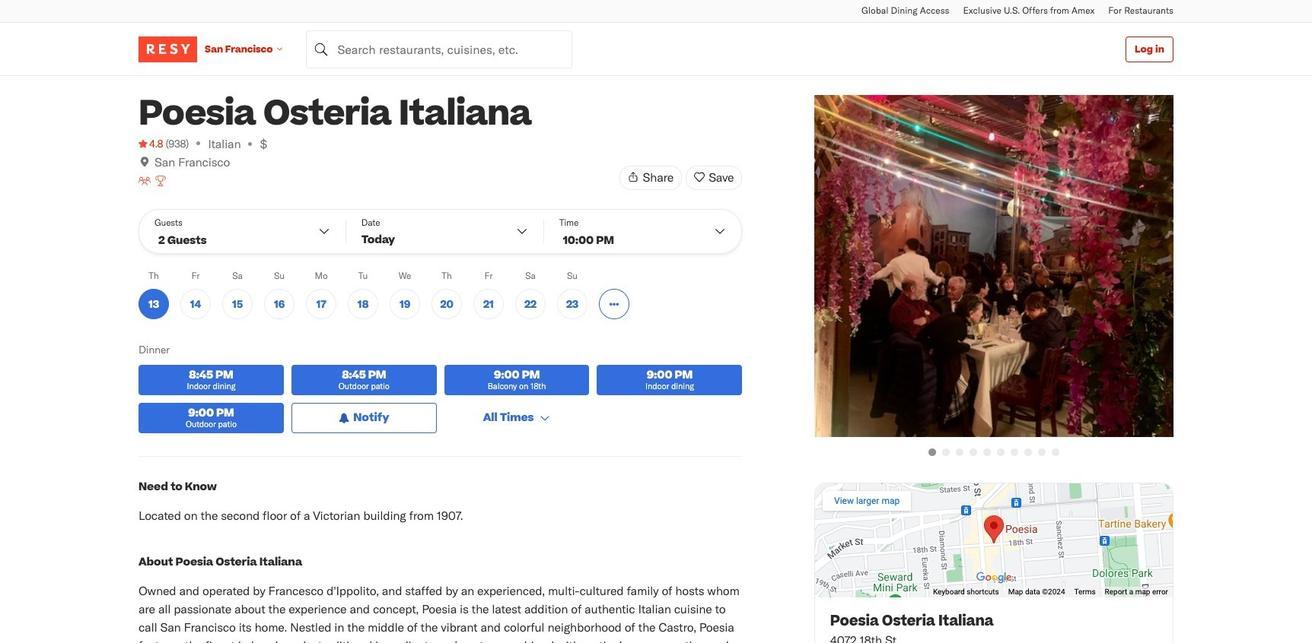 Task type: describe. For each thing, give the bounding box(es) containing it.
4.8 out of 5 stars image
[[139, 136, 163, 151]]

Search restaurants, cuisines, etc. text field
[[306, 30, 573, 68]]



Task type: locate. For each thing, give the bounding box(es) containing it.
None field
[[306, 30, 573, 68]]



Task type: vqa. For each thing, say whether or not it's contained in the screenshot.
Thomas Keller unveils a new Asian-inspired restaurant. A fun newcomer from the Palm City team. And more! ELEMENT
no



